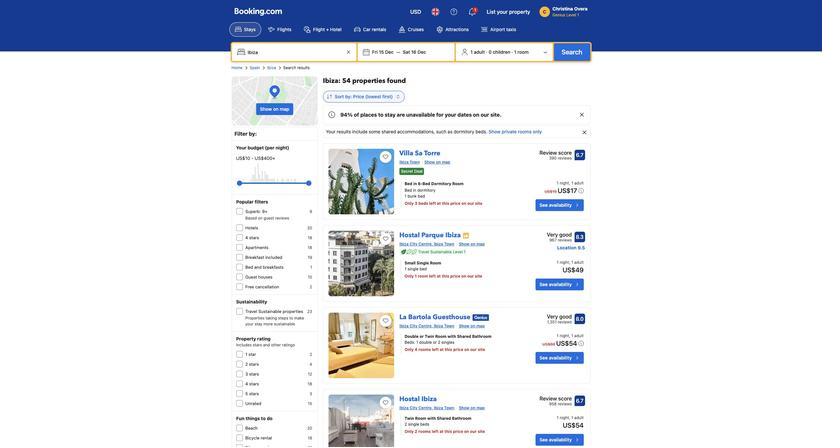 Task type: describe. For each thing, give the bounding box(es) containing it.
this property is part of our preferred partner programme. it is committed to providing commendable service and good value. it will pay us a higher commission if you make a booking. image
[[463, 233, 470, 239]]

property
[[509, 9, 530, 15]]

see availability link for twin room with shared bathroom 2 single beds only 2 rooms left at this price on our site
[[536, 435, 584, 446]]

1,351
[[547, 320, 557, 325]]

to for make
[[289, 316, 293, 321]]

hostal for hostal ibiza
[[400, 395, 420, 404]]

car rentals
[[363, 27, 386, 32]]

accommodations,
[[397, 129, 435, 135]]

0 vertical spatial or
[[420, 335, 424, 339]]

0 vertical spatial rooms
[[518, 129, 532, 135]]

popular filters
[[236, 199, 268, 205]]

bicycle
[[245, 436, 260, 441]]

0 horizontal spatial to
[[261, 416, 266, 422]]

this inside the small single room 1 single bed only 1 room left at this price on our site
[[442, 274, 449, 279]]

us$17
[[558, 187, 577, 195]]

0 horizontal spatial 15
[[308, 402, 312, 407]]

stars down hotels
[[249, 235, 259, 241]]

us$10
[[236, 156, 250, 161]]

property rating includes stars and other ratings
[[236, 337, 295, 348]]

ibiza city centre, ibiza town for parque
[[400, 242, 455, 247]]

with inside twin room with shared bathroom 2 single beds only 2 rooms left at this price on our site
[[427, 417, 436, 422]]

things
[[246, 416, 260, 422]]

4 up '12'
[[310, 362, 312, 367]]

room inside bed in 6-bed dormitory room bed in dormitory 1 bunk bed only 3 beds left at this price on our site
[[452, 182, 464, 187]]

dormitory for as
[[454, 129, 475, 135]]

twin room with shared bathroom 2 single beds only 2 rooms left at this price on our site
[[405, 417, 485, 435]]

ibiza city centre, ibiza town for bartola
[[400, 324, 455, 329]]

ibiza: 54 properties found
[[323, 76, 406, 85]]

, inside the 1 night , 1 adult us$49
[[569, 260, 571, 265]]

good for 8.0
[[560, 314, 572, 320]]

shared inside double or twin room with shared bathroom beds: 1 double or 2 singles only 4 rooms left at this price on our site
[[457, 335, 471, 339]]

3 centre, from the top
[[419, 406, 433, 411]]

singles
[[442, 340, 455, 345]]

dates
[[458, 112, 472, 118]]

9
[[310, 209, 312, 214]]

hostal parque ibiza link
[[400, 229, 461, 240]]

bed up bunk
[[405, 188, 412, 193]]

car
[[363, 27, 371, 32]]

0 vertical spatial and
[[254, 265, 262, 270]]

airport taxis link
[[476, 22, 522, 37]]

usd
[[410, 9, 421, 15]]

only inside bed in 6-bed dormitory room bed in dormitory 1 bunk bed only 3 beds left at this price on our site
[[405, 201, 414, 206]]

6-
[[418, 182, 423, 187]]

site inside twin room with shared bathroom 2 single beds only 2 rooms left at this price on our site
[[478, 430, 485, 435]]

town for room
[[444, 242, 455, 247]]

taking
[[266, 316, 277, 321]]

94% of places to stay are unavailable for your dates on our site.
[[340, 112, 502, 118]]

town down sa
[[410, 160, 420, 165]]

availability for bed in 6-bed dormitory room bed in dormitory 1 bunk bed only 3 beds left at this price on our site
[[549, 203, 572, 208]]

your inside properties taking steps to make your stay more sustainable
[[245, 322, 254, 327]]

show on map for very good 1,351 reviews
[[459, 324, 485, 329]]

scored 8.0 element
[[575, 314, 585, 325]]

stays link
[[229, 22, 261, 37]]

night inside the 1 night , 1 adult us$49
[[560, 260, 569, 265]]

site inside the small single room 1 single bed only 1 room left at this price on our site
[[475, 274, 482, 279]]

us$400+
[[255, 156, 275, 161]]

see availability for bed in 6-bed dormitory room bed in dormitory 1 bunk bed only 3 beds left at this price on our site
[[540, 203, 572, 208]]

reviews for review score 390 reviews
[[558, 156, 572, 161]]

left inside bed in 6-bed dormitory room bed in dormitory 1 bunk bed only 3 beds left at this price on our site
[[429, 201, 436, 206]]

967
[[550, 238, 557, 243]]

sort
[[335, 94, 344, 99]]

1 adult · 0 children · 1 room button
[[459, 46, 550, 58]]

city for hostal
[[410, 242, 418, 247]]

free cancellation
[[245, 285, 279, 290]]

places
[[360, 112, 377, 118]]

flight + hotel link
[[298, 22, 347, 37]]

genius
[[553, 12, 566, 17]]

-
[[251, 156, 254, 161]]

1 dec from the left
[[385, 49, 394, 55]]

hostal ibiza link
[[400, 393, 437, 404]]

reviews for very good 1,351 reviews
[[558, 320, 572, 325]]

390
[[549, 156, 557, 161]]

la bartola guesthouse image
[[329, 313, 394, 379]]

search results updated. ibiza: 54 properties found. element
[[323, 76, 591, 86]]

map for review score 390 reviews
[[442, 160, 450, 165]]

1 inside bed in 6-bed dormitory room bed in dormitory 1 bunk bed only 3 beds left at this price on our site
[[405, 194, 407, 199]]

very good 967 reviews
[[547, 232, 572, 243]]

la
[[400, 313, 407, 322]]

shared inside twin room with shared bathroom 2 single beds only 2 rooms left at this price on our site
[[437, 417, 451, 422]]

beach
[[245, 426, 258, 431]]

rating
[[257, 337, 271, 342]]

6.7 for villa sa torre
[[576, 152, 584, 158]]

bicycle rental
[[245, 436, 272, 441]]

unavailable
[[406, 112, 435, 118]]

such
[[436, 129, 447, 135]]

scored 6.7 element for villa sa torre
[[575, 150, 585, 161]]

beds inside twin room with shared bathroom 2 single beds only 2 rooms left at this price on our site
[[420, 423, 430, 427]]

only inside the small single room 1 single bed only 1 room left at this price on our site
[[405, 274, 414, 279]]

children
[[493, 49, 511, 55]]

4 down hotels
[[245, 235, 248, 241]]

sustainability
[[236, 299, 267, 305]]

this property is part of our preferred partner programme. it is committed to providing commendable service and good value. it will pay us a higher commission if you make a booking. image
[[463, 233, 470, 239]]

usd button
[[406, 4, 425, 20]]

1 horizontal spatial 15
[[379, 49, 384, 55]]

show for hostal ibiza "image"
[[459, 406, 470, 411]]

—
[[396, 49, 400, 55]]

your account menu christina overa genius level 1 element
[[540, 3, 590, 18]]

map inside 'button'
[[280, 106, 289, 112]]

show on map for review score 390 reviews
[[425, 160, 450, 165]]

on inside the small single room 1 single bed only 1 room left at this price on our site
[[462, 274, 466, 279]]

left inside twin room with shared bathroom 2 single beds only 2 rooms left at this price on our site
[[432, 430, 439, 435]]

show on map button
[[256, 103, 293, 115]]

(per
[[265, 145, 275, 151]]

bed in 6-bed dormitory room bed in dormitory 1 bunk bed only 3 beds left at this price on our site
[[405, 182, 483, 206]]

1 button
[[465, 4, 480, 20]]

our inside bed in 6-bed dormitory room bed in dormitory 1 bunk bed only 3 beds left at this price on our site
[[468, 201, 474, 206]]

on inside 'button'
[[273, 106, 279, 112]]

other
[[271, 343, 281, 348]]

this inside bed in 6-bed dormitory room bed in dormitory 1 bunk bed only 3 beds left at this price on our site
[[442, 201, 450, 206]]

4 up 5 at the left
[[245, 382, 248, 387]]

availability for twin room with shared bathroom 2 single beds only 2 rooms left at this price on our site
[[549, 438, 572, 443]]

travel sustainable level 1
[[418, 250, 466, 255]]

2 stars
[[245, 362, 259, 367]]

site inside bed in 6-bed dormitory room bed in dormitory 1 bunk bed only 3 beds left at this price on our site
[[475, 201, 483, 206]]

at inside the small single room 1 single bed only 1 room left at this price on our site
[[437, 274, 441, 279]]

12
[[308, 372, 312, 377]]

see for twin room with shared bathroom 2 single beds only 2 rooms left at this price on our site
[[540, 438, 548, 443]]

town for with
[[444, 406, 455, 411]]

1 18 from the top
[[308, 236, 312, 241]]

by: for filter
[[249, 131, 257, 137]]

single inside the small single room 1 single bed only 1 room left at this price on our site
[[408, 267, 419, 272]]

2 · from the left
[[512, 49, 513, 55]]

1 vertical spatial in
[[413, 188, 416, 193]]

availability for small single room 1 single bed only 1 room left at this price on our site
[[549, 282, 572, 288]]

adult inside the 1 night , 1 adult us$49
[[575, 260, 584, 265]]

hostal parque ibiza
[[400, 231, 461, 240]]

adult inside 'dropdown button'
[[474, 49, 485, 55]]

see availability link for bed in 6-bed dormitory room bed in dormitory 1 bunk bed only 3 beds left at this price on our site
[[536, 200, 584, 212]]

4 18 from the top
[[308, 436, 312, 441]]

hotels
[[245, 226, 258, 231]]

attractions link
[[431, 22, 475, 37]]

very for 8.3
[[547, 232, 558, 238]]

taxis
[[507, 27, 516, 32]]

bathroom inside double or twin room with shared bathroom beds: 1 double or 2 singles only 4 rooms left at this price on our site
[[472, 335, 492, 339]]

3 for 3
[[310, 392, 312, 397]]

9+
[[262, 209, 268, 214]]

on inside twin room with shared bathroom 2 single beds only 2 rooms left at this price on our site
[[464, 430, 469, 435]]

includes
[[236, 343, 252, 348]]

6.7 for hostal ibiza
[[576, 399, 584, 404]]

properties for 54
[[352, 76, 386, 85]]

your for your budget (per night)
[[236, 145, 247, 151]]

Where are you going? field
[[245, 46, 345, 58]]

fun things to do
[[236, 416, 273, 422]]

travel for travel sustainable level 1
[[418, 250, 429, 255]]

beds inside bed in 6-bed dormitory room bed in dormitory 1 bunk bed only 3 beds left at this price on our site
[[419, 201, 428, 206]]

for
[[436, 112, 444, 118]]

single inside twin room with shared bathroom 2 single beds only 2 rooms left at this price on our site
[[408, 423, 419, 427]]

left inside double or twin room with shared bathroom beds: 1 double or 2 singles only 4 rooms left at this price on our site
[[432, 348, 439, 353]]

hotel
[[330, 27, 342, 32]]

room inside the small single room 1 single bed only 1 room left at this price on our site
[[430, 261, 441, 266]]

unrated
[[245, 402, 261, 407]]

hostal parque ibiza image
[[329, 231, 394, 297]]

our inside double or twin room with shared bathroom beds: 1 double or 2 singles only 4 rooms left at this price on our site
[[470, 348, 477, 353]]

to for stay
[[378, 112, 384, 118]]

us$54 inside 1 night , 1 adult us$54
[[563, 422, 584, 430]]

superb:
[[245, 209, 261, 214]]

3 inside bed in 6-bed dormitory room bed in dormitory 1 bunk bed only 3 beds left at this price on our site
[[415, 201, 418, 206]]

3 city from the top
[[410, 406, 418, 411]]

fri 15 dec button
[[370, 46, 396, 58]]

this inside double or twin room with shared bathroom beds: 1 double or 2 singles only 4 rooms left at this price on our site
[[445, 348, 452, 353]]

0 vertical spatial in
[[413, 182, 417, 187]]

single
[[417, 261, 429, 266]]

travel for travel sustainable properties
[[245, 309, 257, 315]]

list
[[487, 9, 496, 15]]

include
[[352, 129, 368, 135]]

ibiza:
[[323, 76, 341, 85]]

more
[[264, 322, 273, 327]]

location 9.5
[[557, 245, 585, 251]]

3 for 3 stars
[[245, 372, 248, 377]]

guest houses
[[245, 275, 273, 280]]

on inside bed in 6-bed dormitory room bed in dormitory 1 bunk bed only 3 beds left at this price on our site
[[462, 201, 467, 206]]

us$19
[[545, 190, 557, 194]]

secret
[[401, 169, 413, 174]]

la bartola guesthouse link
[[400, 311, 471, 322]]

bed up guest
[[245, 265, 253, 270]]

guesthouse
[[433, 313, 471, 322]]

as
[[448, 129, 453, 135]]

stars down 3 stars at the left
[[249, 382, 259, 387]]

stay inside properties taking steps to make your stay more sustainable
[[255, 322, 262, 327]]

1 star
[[245, 352, 256, 358]]

show for la bartola guesthouse image
[[459, 324, 470, 329]]

0 vertical spatial your
[[497, 9, 508, 15]]

review for hostal ibiza
[[540, 396, 557, 402]]

hostal for hostal parque ibiza
[[400, 231, 420, 240]]

very good element for 8.3
[[547, 231, 572, 239]]

flight + hotel
[[313, 27, 342, 32]]

+
[[326, 27, 329, 32]]

show private rooms only link
[[489, 129, 542, 135]]

apartments
[[245, 245, 269, 250]]

night inside 1 night , 1 adult us$54
[[560, 416, 569, 421]]

see availability link for double or twin room with shared bathroom beds: 1 double or 2 singles only 4 rooms left at this price on our site
[[536, 353, 584, 364]]

double
[[419, 340, 432, 345]]

search for search
[[562, 48, 583, 56]]

stars right 5 at the left
[[249, 392, 259, 397]]

steps
[[278, 316, 288, 321]]

stars down star
[[249, 362, 259, 367]]

stars down 2 stars
[[249, 372, 259, 377]]



Task type: locate. For each thing, give the bounding box(es) containing it.
car rentals link
[[349, 22, 392, 37]]

1 inside double or twin room with shared bathroom beds: 1 double or 2 singles only 4 rooms left at this price on our site
[[416, 340, 418, 345]]

2 review score element from the top
[[540, 395, 572, 403]]

5 stars
[[245, 392, 259, 397]]

and
[[254, 265, 262, 270], [263, 343, 270, 348]]

1 see availability from the top
[[540, 203, 572, 208]]

2 availability from the top
[[549, 282, 572, 288]]

score for villa sa torre
[[559, 150, 572, 156]]

only inside double or twin room with shared bathroom beds: 1 double or 2 singles only 4 rooms left at this price on our site
[[405, 348, 414, 353]]

beds down the 'hostal ibiza'
[[420, 423, 430, 427]]

properties
[[245, 316, 265, 321]]

review score element down only
[[540, 149, 572, 157]]

4 see availability from the top
[[540, 438, 572, 443]]

0 vertical spatial centre,
[[419, 242, 433, 247]]

2 see availability from the top
[[540, 282, 572, 288]]

review score element for hostal ibiza
[[540, 395, 572, 403]]

, inside 1 night , 1 adult us$54
[[569, 416, 571, 421]]

3 see availability link from the top
[[536, 353, 584, 364]]

0 vertical spatial very
[[547, 232, 558, 238]]

· right children
[[512, 49, 513, 55]]

first)
[[383, 94, 393, 99]]

1 6.7 from the top
[[576, 152, 584, 158]]

travel
[[418, 250, 429, 255], [245, 309, 257, 315]]

1 20 from the top
[[307, 226, 312, 231]]

reviews right 390
[[558, 156, 572, 161]]

scored 6.7 element for hostal ibiza
[[575, 396, 585, 407]]

1 horizontal spatial bathroom
[[472, 335, 492, 339]]

4 only from the top
[[405, 430, 414, 435]]

0 vertical spatial beds
[[419, 201, 428, 206]]

2 hostal from the top
[[400, 395, 420, 404]]

1 4 stars from the top
[[245, 235, 259, 241]]

results for search
[[297, 65, 310, 70]]

filters
[[255, 199, 268, 205]]

ibiza town
[[400, 160, 420, 165]]

show on map for review score 958 reviews
[[459, 406, 485, 411]]

map for review score 958 reviews
[[477, 406, 485, 411]]

see availability for twin room with shared bathroom 2 single beds only 2 rooms left at this price on our site
[[540, 438, 572, 443]]

1 horizontal spatial to
[[289, 316, 293, 321]]

city up double
[[410, 324, 418, 329]]

city down the 'hostal ibiza'
[[410, 406, 418, 411]]

8.0
[[576, 316, 584, 322]]

good inside very good 967 reviews
[[560, 232, 572, 238]]

2 inside double or twin room with shared bathroom beds: 1 double or 2 singles only 4 rooms left at this price on our site
[[438, 340, 440, 345]]

at inside double or twin room with shared bathroom beds: 1 double or 2 singles only 4 rooms left at this price on our site
[[440, 348, 444, 353]]

private
[[502, 129, 517, 135]]

rooms inside twin room with shared bathroom 2 single beds only 2 rooms left at this price on our site
[[418, 430, 431, 435]]

city down the hostal parque ibiza
[[410, 242, 418, 247]]

our inside the small single room 1 single bed only 1 room left at this price on our site
[[467, 274, 474, 279]]

properties taking steps to make your stay more sustainable
[[245, 316, 304, 327]]

(lowest
[[365, 94, 381, 99]]

2 dec from the left
[[418, 49, 426, 55]]

1 vertical spatial level
[[453, 250, 463, 255]]

night)
[[276, 145, 289, 151]]

reviews right 1,351
[[558, 320, 572, 325]]

twin inside twin room with shared bathroom 2 single beds only 2 rooms left at this price on our site
[[405, 417, 414, 422]]

room down travel sustainable level 1
[[430, 261, 441, 266]]

1 review from the top
[[540, 150, 557, 156]]

availability down 1 night , 1 adult us$54
[[549, 438, 572, 443]]

1 see from the top
[[540, 203, 548, 208]]

1 horizontal spatial ·
[[512, 49, 513, 55]]

0 vertical spatial twin
[[425, 335, 434, 339]]

1 night from the top
[[560, 181, 569, 186]]

1 night , 1 adult down 8.0
[[557, 334, 584, 339]]

make
[[294, 316, 304, 321]]

left
[[429, 201, 436, 206], [429, 274, 436, 279], [432, 348, 439, 353], [432, 430, 439, 435]]

2 centre, from the top
[[419, 324, 433, 329]]

1 hostal from the top
[[400, 231, 420, 240]]

or up double
[[420, 335, 424, 339]]

villa
[[400, 149, 414, 158]]

0 vertical spatial by:
[[345, 94, 352, 99]]

1 horizontal spatial travel
[[418, 250, 429, 255]]

2 horizontal spatial 3
[[415, 201, 418, 206]]

1 centre, from the top
[[419, 242, 433, 247]]

twin inside double or twin room with shared bathroom beds: 1 double or 2 singles only 4 rooms left at this price on our site
[[425, 335, 434, 339]]

958
[[549, 402, 557, 407]]

price down "singles"
[[453, 348, 463, 353]]

1 adult · 0 children · 1 room
[[471, 49, 529, 55]]

villa sa torre link
[[400, 146, 441, 158]]

town up twin room with shared bathroom link
[[444, 406, 455, 411]]

2 review from the top
[[540, 396, 557, 402]]

filter by:
[[235, 131, 257, 137]]

1 vertical spatial shared
[[437, 417, 451, 422]]

this down "singles"
[[445, 348, 452, 353]]

score inside review score 958 reviews
[[559, 396, 572, 402]]

0 vertical spatial us$54
[[556, 340, 577, 348]]

room inside the small single room 1 single bed only 1 room left at this price on our site
[[418, 274, 428, 279]]

show
[[260, 106, 272, 112], [489, 129, 501, 135], [425, 160, 435, 165], [459, 242, 470, 247], [459, 324, 470, 329], [459, 406, 470, 411]]

very for 8.0
[[547, 314, 558, 320]]

4 availability from the top
[[549, 438, 572, 443]]

3 see from the top
[[540, 356, 548, 361]]

your right 'list' on the right top of the page
[[497, 9, 508, 15]]

or
[[420, 335, 424, 339], [433, 340, 437, 345]]

level inside the christina overa genius level 1
[[567, 12, 576, 17]]

review score element
[[540, 149, 572, 157], [540, 395, 572, 403]]

2 vertical spatial rooms
[[418, 430, 431, 435]]

0 vertical spatial review score element
[[540, 149, 572, 157]]

price inside the small single room 1 single bed only 1 room left at this price on our site
[[450, 274, 461, 279]]

your for your results include some shared accommodations, such as dormitory beds. show private rooms only
[[326, 129, 336, 135]]

0 horizontal spatial properties
[[283, 309, 303, 315]]

good for 8.3
[[560, 232, 572, 238]]

at down 'dormitory'
[[437, 201, 441, 206]]

1 very from the top
[[547, 232, 558, 238]]

this inside twin room with shared bathroom 2 single beds only 2 rooms left at this price on our site
[[445, 430, 452, 435]]

sort by: price (lowest first)
[[335, 94, 393, 99]]

0 vertical spatial review
[[540, 150, 557, 156]]

15 down '12'
[[308, 402, 312, 407]]

price inside twin room with shared bathroom 2 single beds only 2 rooms left at this price on our site
[[453, 430, 463, 435]]

see
[[540, 203, 548, 208], [540, 282, 548, 288], [540, 356, 548, 361], [540, 438, 548, 443]]

1 scored 6.7 element from the top
[[575, 150, 585, 161]]

1 vertical spatial 3
[[245, 372, 248, 377]]

us$60
[[543, 342, 555, 347]]

site down twin room with shared bathroom link
[[478, 430, 485, 435]]

1 horizontal spatial search
[[562, 48, 583, 56]]

1 vertical spatial 1 night , 1 adult
[[557, 334, 584, 339]]

1 night , 1 adult us$54
[[557, 416, 584, 430]]

stars inside the property rating includes stars and other ratings
[[253, 343, 262, 348]]

1 see availability link from the top
[[536, 200, 584, 212]]

town down guesthouse
[[444, 324, 455, 329]]

reviews for very good 967 reviews
[[558, 238, 572, 243]]

1 vertical spatial 15
[[308, 402, 312, 407]]

town for twin
[[444, 324, 455, 329]]

scored 6.7 element up 1 night , 1 adult us$54
[[575, 396, 585, 407]]

centre, down the hostal parque ibiza
[[419, 242, 433, 247]]

1 vertical spatial room
[[418, 274, 428, 279]]

by: right sort on the left top of the page
[[345, 94, 352, 99]]

1 vertical spatial very
[[547, 314, 558, 320]]

reviews right guest
[[275, 216, 289, 221]]

2 6.7 from the top
[[576, 399, 584, 404]]

flights link
[[263, 22, 297, 37]]

night down review score 958 reviews
[[560, 416, 569, 421]]

very up location at the bottom right
[[547, 232, 558, 238]]

score right 958
[[559, 396, 572, 402]]

shared
[[382, 129, 396, 135]]

2 score from the top
[[559, 396, 572, 402]]

hostal ibiza image
[[329, 395, 394, 448]]

1 vertical spatial sustainable
[[258, 309, 282, 315]]

dormitory down 6- on the right of page
[[418, 188, 436, 193]]

double
[[405, 335, 419, 339]]

single down small
[[408, 267, 419, 272]]

to inside properties taking steps to make your stay more sustainable
[[289, 316, 293, 321]]

2 good from the top
[[560, 314, 572, 320]]

1 , from the top
[[569, 181, 571, 186]]

0 horizontal spatial dec
[[385, 49, 394, 55]]

to right places
[[378, 112, 384, 118]]

1 vertical spatial and
[[263, 343, 270, 348]]

results left include on the top of the page
[[337, 129, 351, 135]]

centre, for bartola
[[419, 324, 433, 329]]

0 horizontal spatial sustainable
[[258, 309, 282, 315]]

by:
[[345, 94, 352, 99], [249, 131, 257, 137]]

0 horizontal spatial stay
[[255, 322, 262, 327]]

0 horizontal spatial 3
[[245, 372, 248, 377]]

1 vertical spatial by:
[[249, 131, 257, 137]]

1 vertical spatial your
[[445, 112, 456, 118]]

with inside double or twin room with shared bathroom beds: 1 double or 2 singles only 4 rooms left at this price on our site
[[448, 335, 456, 339]]

superb: 9+
[[245, 209, 268, 214]]

see for bed in 6-bed dormitory room bed in dormitory 1 bunk bed only 3 beds left at this price on our site
[[540, 203, 548, 208]]

and down rating
[[263, 343, 270, 348]]

2 see availability link from the top
[[536, 279, 584, 291]]

very good 1,351 reviews
[[547, 314, 572, 325]]

centre,
[[419, 242, 433, 247], [419, 324, 433, 329], [419, 406, 433, 411]]

very inside "very good 1,351 reviews"
[[547, 314, 558, 320]]

1 vertical spatial review
[[540, 396, 557, 402]]

left inside the small single room 1 single bed only 1 room left at this price on our site
[[429, 274, 436, 279]]

0 vertical spatial 1 night , 1 adult
[[557, 181, 584, 186]]

2 horizontal spatial to
[[378, 112, 384, 118]]

guest
[[264, 216, 274, 221]]

15 right fri
[[379, 49, 384, 55]]

15
[[379, 49, 384, 55], [308, 402, 312, 407]]

2 very good element from the top
[[547, 313, 572, 321]]

twin up double
[[425, 335, 434, 339]]

double or twin room with shared bathroom link
[[405, 334, 516, 340]]

very good element for 8.0
[[547, 313, 572, 321]]

see availability link for small single room 1 single bed only 1 room left at this price on our site
[[536, 279, 584, 291]]

1 vertical spatial twin
[[405, 417, 414, 422]]

4 inside double or twin room with shared bathroom beds: 1 double or 2 singles only 4 rooms left at this price on our site
[[415, 348, 418, 353]]

villa sa torre
[[400, 149, 441, 158]]

1 very good element from the top
[[547, 231, 572, 239]]

on inside double or twin room with shared bathroom beds: 1 double or 2 singles only 4 rooms left at this price on our site
[[464, 348, 469, 353]]

1 night , 1 adult for us$17
[[557, 181, 584, 186]]

1 vertical spatial review score element
[[540, 395, 572, 403]]

4 night from the top
[[560, 416, 569, 421]]

travel up the properties
[[245, 309, 257, 315]]

1 vertical spatial hostal
[[400, 395, 420, 404]]

dormitory for in
[[418, 188, 436, 193]]

54
[[342, 76, 351, 85]]

2 , from the top
[[569, 260, 571, 265]]

list your property
[[487, 9, 530, 15]]

0 vertical spatial stay
[[385, 112, 396, 118]]

bed
[[405, 182, 412, 187], [423, 182, 430, 187], [405, 188, 412, 193], [245, 265, 253, 270]]

0 vertical spatial dormitory
[[454, 129, 475, 135]]

1 vertical spatial good
[[560, 314, 572, 320]]

room right 'dormitory'
[[452, 182, 464, 187]]

1 vertical spatial search
[[283, 65, 296, 70]]

20 for beach
[[307, 426, 312, 431]]

0 vertical spatial bathroom
[[472, 335, 492, 339]]

room down single
[[418, 274, 428, 279]]

· left 0
[[486, 49, 488, 55]]

2 scored 6.7 element from the top
[[575, 396, 585, 407]]

review inside review score 390 reviews
[[540, 150, 557, 156]]

3 night from the top
[[560, 334, 569, 339]]

rooms inside double or twin room with shared bathroom beds: 1 double or 2 singles only 4 rooms left at this price on our site
[[419, 348, 431, 353]]

room down the 'hostal ibiza'
[[415, 417, 426, 422]]

city for la
[[410, 324, 418, 329]]

your
[[497, 9, 508, 15], [445, 112, 456, 118], [245, 322, 254, 327]]

properties
[[352, 76, 386, 85], [283, 309, 303, 315]]

room inside double or twin room with shared bathroom beds: 1 double or 2 singles only 4 rooms left at this price on our site
[[435, 335, 447, 339]]

1 horizontal spatial dormitory
[[454, 129, 475, 135]]

night up us$17
[[560, 181, 569, 186]]

your right for
[[445, 112, 456, 118]]

reviews inside review score 958 reviews
[[558, 402, 572, 407]]

2 18 from the top
[[308, 246, 312, 250]]

2 night from the top
[[560, 260, 569, 265]]

stars
[[249, 235, 259, 241], [253, 343, 262, 348], [249, 362, 259, 367], [249, 372, 259, 377], [249, 382, 259, 387], [249, 392, 259, 397]]

6.7 right review score 390 reviews
[[576, 152, 584, 158]]

city
[[410, 242, 418, 247], [410, 324, 418, 329], [410, 406, 418, 411]]

6.7
[[576, 152, 584, 158], [576, 399, 584, 404]]

4 , from the top
[[569, 416, 571, 421]]

to left the make
[[289, 316, 293, 321]]

see availability link down us$49
[[536, 279, 584, 291]]

beds:
[[405, 340, 415, 345]]

1 night , 1 adult for us$54
[[557, 334, 584, 339]]

1 city from the top
[[410, 242, 418, 247]]

1 vertical spatial or
[[433, 340, 437, 345]]

0 vertical spatial search
[[562, 48, 583, 56]]

0 vertical spatial room
[[518, 49, 529, 55]]

1 availability from the top
[[549, 203, 572, 208]]

this
[[442, 201, 450, 206], [442, 274, 449, 279], [445, 348, 452, 353], [445, 430, 452, 435]]

availability for double or twin room with shared bathroom beds: 1 double or 2 singles only 4 rooms left at this price on our site
[[549, 356, 572, 361]]

3 down 2 stars
[[245, 372, 248, 377]]

ibiza city centre, ibiza town
[[400, 242, 455, 247], [400, 324, 455, 329], [400, 406, 455, 411]]

bartola
[[408, 313, 431, 322]]

in
[[413, 182, 417, 187], [413, 188, 416, 193]]

and up the 'guest houses'
[[254, 265, 262, 270]]

rentals
[[372, 27, 386, 32]]

3 see availability from the top
[[540, 356, 572, 361]]

3 ibiza city centre, ibiza town from the top
[[400, 406, 455, 411]]

2 1 night , 1 adult from the top
[[557, 334, 584, 339]]

in up bunk
[[413, 188, 416, 193]]

0 horizontal spatial or
[[420, 335, 424, 339]]

booking.com image
[[235, 8, 282, 16]]

0 vertical spatial travel
[[418, 250, 429, 255]]

4 down beds:
[[415, 348, 418, 353]]

bunk
[[408, 194, 417, 199]]

3 down bunk
[[415, 201, 418, 206]]

reviews inside very good 967 reviews
[[558, 238, 572, 243]]

0 horizontal spatial your
[[245, 322, 254, 327]]

do
[[267, 416, 273, 422]]

1 review score element from the top
[[540, 149, 572, 157]]

0 vertical spatial very good element
[[547, 231, 572, 239]]

2 see from the top
[[540, 282, 548, 288]]

0 vertical spatial your
[[326, 129, 336, 135]]

search for search results
[[283, 65, 296, 70]]

0 vertical spatial with
[[448, 335, 456, 339]]

your up us$10
[[236, 145, 247, 151]]

our inside twin room with shared bathroom 2 single beds only 2 rooms left at this price on our site
[[470, 430, 477, 435]]

1 score from the top
[[559, 150, 572, 156]]

2 vertical spatial to
[[261, 416, 266, 422]]

1 horizontal spatial with
[[448, 335, 456, 339]]

score for hostal ibiza
[[559, 396, 572, 402]]

site down double or twin room with shared bathroom link
[[478, 348, 485, 353]]

good left 8.0
[[560, 314, 572, 320]]

1 vertical spatial stay
[[255, 322, 262, 327]]

1 vertical spatial 4 stars
[[245, 382, 259, 387]]

see availability down us$49
[[540, 282, 572, 288]]

, up us$49
[[569, 260, 571, 265]]

1 horizontal spatial results
[[337, 129, 351, 135]]

dec right 16
[[418, 49, 426, 55]]

1 good from the top
[[560, 232, 572, 238]]

1 vertical spatial travel
[[245, 309, 257, 315]]

1 · from the left
[[486, 49, 488, 55]]

your
[[326, 129, 336, 135], [236, 145, 247, 151]]

20 for hotels
[[307, 226, 312, 231]]

1 vertical spatial very good element
[[547, 313, 572, 321]]

0 vertical spatial good
[[560, 232, 572, 238]]

group
[[240, 178, 309, 189]]

and inside the property rating includes stars and other ratings
[[263, 343, 270, 348]]

0 horizontal spatial and
[[254, 265, 262, 270]]

1 night , 1 adult up us$17
[[557, 181, 584, 186]]

review down only
[[540, 150, 557, 156]]

reviews inside "very good 1,351 reviews"
[[558, 320, 572, 325]]

our left site.
[[481, 112, 489, 118]]

1 horizontal spatial stay
[[385, 112, 396, 118]]

bed inside the small single room 1 single bed only 1 room left at this price on our site
[[420, 267, 427, 272]]

hostal ibiza
[[400, 395, 437, 404]]

this down 'dormitory'
[[442, 201, 450, 206]]

bed left 'dormitory'
[[423, 182, 430, 187]]

reviews right 958
[[558, 402, 572, 407]]

review up 1 night , 1 adult us$54
[[540, 396, 557, 402]]

19
[[308, 255, 312, 260]]

show inside 'button'
[[260, 106, 272, 112]]

2 vertical spatial 3
[[310, 392, 312, 397]]

see for small single room 1 single bed only 1 room left at this price on our site
[[540, 282, 548, 288]]

1 horizontal spatial properties
[[352, 76, 386, 85]]

bed inside bed in 6-bed dormitory room bed in dormitory 1 bunk bed only 3 beds left at this price on our site
[[418, 194, 425, 199]]

rental
[[261, 436, 272, 441]]

2 only from the top
[[405, 274, 414, 279]]

stay down the properties
[[255, 322, 262, 327]]

our down double or twin room with shared bathroom link
[[470, 348, 477, 353]]

1 horizontal spatial twin
[[425, 335, 434, 339]]

price inside bed in 6-bed dormitory room bed in dormitory 1 bunk bed only 3 beds left at this price on our site
[[451, 201, 461, 206]]

1 vertical spatial bathroom
[[452, 417, 472, 422]]

0 vertical spatial hostal
[[400, 231, 420, 240]]

0 horizontal spatial travel
[[245, 309, 257, 315]]

sustainable
[[274, 322, 295, 327]]

0 vertical spatial score
[[559, 150, 572, 156]]

1 inside dropdown button
[[475, 8, 476, 12]]

0 vertical spatial 15
[[379, 49, 384, 55]]

very left 8.0
[[547, 314, 558, 320]]

1 horizontal spatial and
[[263, 343, 270, 348]]

sustainable for properties
[[258, 309, 282, 315]]

search inside button
[[562, 48, 583, 56]]

at down travel sustainable level 1
[[437, 274, 441, 279]]

very good element up location at the bottom right
[[547, 231, 572, 239]]

1 inside the christina overa genius level 1
[[577, 12, 579, 17]]

beds down 6- on the right of page
[[419, 201, 428, 206]]

genius discounts available at this property. image
[[473, 315, 489, 321], [473, 315, 489, 321]]

search results
[[283, 65, 310, 70]]

2 very from the top
[[547, 314, 558, 320]]

us$54 right the us$60
[[556, 340, 577, 348]]

show for villa sa torre image
[[425, 160, 435, 165]]

score right 390
[[559, 150, 572, 156]]

1 horizontal spatial your
[[445, 112, 456, 118]]

based on guest reviews
[[245, 216, 289, 221]]

see for double or twin room with shared bathroom beds: 1 double or 2 singles only 4 rooms left at this price on our site
[[540, 356, 548, 361]]

fri 15 dec — sat 16 dec
[[372, 49, 426, 55]]

room right children
[[518, 49, 529, 55]]

travel sustainable properties
[[245, 309, 303, 315]]

0 vertical spatial 20
[[307, 226, 312, 231]]

review for villa sa torre
[[540, 150, 557, 156]]

0 horizontal spatial results
[[297, 65, 310, 70]]

price inside double or twin room with shared bathroom beds: 1 double or 2 singles only 4 rooms left at this price on our site
[[453, 348, 463, 353]]

0 horizontal spatial with
[[427, 417, 436, 422]]

ibiza city centre, ibiza town down 'bartola'
[[400, 324, 455, 329]]

see availability for small single room 1 single bed only 1 room left at this price on our site
[[540, 282, 572, 288]]

, down review score 958 reviews
[[569, 416, 571, 421]]

see availability link down us$19
[[536, 200, 584, 212]]

1 vertical spatial with
[[427, 417, 436, 422]]

3 only from the top
[[405, 348, 414, 353]]

3 18 from the top
[[308, 382, 312, 387]]

good inside "very good 1,351 reviews"
[[560, 314, 572, 320]]

review inside review score 958 reviews
[[540, 396, 557, 402]]

0 vertical spatial shared
[[457, 335, 471, 339]]

1 horizontal spatial or
[[433, 340, 437, 345]]

see availability link down the us$60
[[536, 353, 584, 364]]

3 down '12'
[[310, 392, 312, 397]]

1 1 night , 1 adult from the top
[[557, 181, 584, 186]]

properties for sustainable
[[283, 309, 303, 315]]

room inside twin room with shared bathroom 2 single beds only 2 rooms left at this price on our site
[[415, 417, 426, 422]]

our down twin room with shared bathroom link
[[470, 430, 477, 435]]

this down twin room with shared bathroom link
[[445, 430, 452, 435]]

twin down the 'hostal ibiza'
[[405, 417, 414, 422]]

2 vertical spatial centre,
[[419, 406, 433, 411]]

cruises link
[[393, 22, 430, 37]]

properties up the make
[[283, 309, 303, 315]]

3 availability from the top
[[549, 356, 572, 361]]

at inside twin room with shared bathroom 2 single beds only 2 rooms left at this price on our site
[[440, 430, 444, 435]]

1 vertical spatial ibiza city centre, ibiza town
[[400, 324, 455, 329]]

home
[[232, 65, 243, 70]]

bed left 6- on the right of page
[[405, 182, 412, 187]]

reviews for based on guest reviews
[[275, 216, 289, 221]]

3 , from the top
[[569, 334, 571, 339]]

0 vertical spatial ibiza city centre, ibiza town
[[400, 242, 455, 247]]

4 see availability link from the top
[[536, 435, 584, 446]]

bed
[[418, 194, 425, 199], [420, 267, 427, 272]]

dec
[[385, 49, 394, 55], [418, 49, 426, 55]]

reviews inside review score 390 reviews
[[558, 156, 572, 161]]

centre, down the 'hostal ibiza'
[[419, 406, 433, 411]]

availability down the us$60
[[549, 356, 572, 361]]

0 horizontal spatial room
[[418, 274, 428, 279]]

see availability link down 1 night , 1 adult us$54
[[536, 435, 584, 446]]

c
[[543, 9, 547, 14]]

guest
[[245, 275, 257, 280]]

very inside very good 967 reviews
[[547, 232, 558, 238]]

scored 6.7 element
[[575, 150, 585, 161], [575, 396, 585, 407]]

night down "very good 1,351 reviews"
[[560, 334, 569, 339]]

centre, for parque
[[419, 242, 433, 247]]

1 vertical spatial 20
[[307, 426, 312, 431]]

2 4 stars from the top
[[245, 382, 259, 387]]

sustainable up taking
[[258, 309, 282, 315]]

2 20 from the top
[[307, 426, 312, 431]]

rooms
[[518, 129, 532, 135], [419, 348, 431, 353], [418, 430, 431, 435]]

site inside double or twin room with shared bathroom beds: 1 double or 2 singles only 4 rooms left at this price on our site
[[478, 348, 485, 353]]

1 only from the top
[[405, 201, 414, 206]]

results for your
[[337, 129, 351, 135]]

0 horizontal spatial ·
[[486, 49, 488, 55]]

1 horizontal spatial room
[[518, 49, 529, 55]]

review score element for villa sa torre
[[540, 149, 572, 157]]

breakfast
[[245, 255, 264, 260]]

reviews for review score 958 reviews
[[558, 402, 572, 407]]

bed in 6-bed dormitory room link
[[405, 181, 516, 187]]

bathroom inside twin room with shared bathroom 2 single beds only 2 rooms left at this price on our site
[[452, 417, 472, 422]]

0 vertical spatial results
[[297, 65, 310, 70]]

room up "singles"
[[435, 335, 447, 339]]

show for hostal parque ibiza image
[[459, 242, 470, 247]]

level down christina
[[567, 12, 576, 17]]

1 horizontal spatial 3
[[310, 392, 312, 397]]

1 vertical spatial centre,
[[419, 324, 433, 329]]

0 horizontal spatial bathroom
[[452, 417, 472, 422]]

1 ibiza city centre, ibiza town from the top
[[400, 242, 455, 247]]

1 vertical spatial results
[[337, 129, 351, 135]]

results down the where are you going? field
[[297, 65, 310, 70]]

location
[[557, 245, 577, 251]]

to left do
[[261, 416, 266, 422]]

deal
[[414, 169, 423, 174]]

only inside twin room with shared bathroom 2 single beds only 2 rooms left at this price on our site
[[405, 430, 414, 435]]

very good element
[[547, 231, 572, 239], [547, 313, 572, 321]]

1 vertical spatial rooms
[[419, 348, 431, 353]]

0 vertical spatial to
[[378, 112, 384, 118]]

2 ibiza city centre, ibiza town from the top
[[400, 324, 455, 329]]

scored 8.3 element
[[575, 232, 585, 243]]

bed down single
[[420, 267, 427, 272]]

4 see from the top
[[540, 438, 548, 443]]

stays
[[244, 27, 256, 32]]

dormitory right "as"
[[454, 129, 475, 135]]

map for very good 1,351 reviews
[[477, 324, 485, 329]]

4 stars down hotels
[[245, 235, 259, 241]]

see availability down us$19
[[540, 203, 572, 208]]

sustainable for level
[[430, 250, 452, 255]]

at inside bed in 6-bed dormitory room bed in dormitory 1 bunk bed only 3 beds left at this price on our site
[[437, 201, 441, 206]]

show on map inside show on map 'button'
[[260, 106, 289, 112]]

1 vertical spatial us$54
[[563, 422, 584, 430]]

2 city from the top
[[410, 324, 418, 329]]

level
[[567, 12, 576, 17], [453, 250, 463, 255]]

fun
[[236, 416, 245, 422]]

by: for sort
[[345, 94, 352, 99]]

2 vertical spatial ibiza city centre, ibiza town
[[400, 406, 455, 411]]

double or twin room with shared bathroom beds: 1 double or 2 singles only 4 rooms left at this price on our site
[[405, 335, 492, 353]]

score inside review score 390 reviews
[[559, 150, 572, 156]]

cruises
[[408, 27, 424, 32]]

la bartola guesthouse
[[400, 313, 471, 322]]

0 vertical spatial 6.7
[[576, 152, 584, 158]]

1 horizontal spatial shared
[[457, 335, 471, 339]]

adult inside 1 night , 1 adult us$54
[[575, 416, 584, 421]]

villa sa torre image
[[329, 149, 394, 215]]

see availability for double or twin room with shared bathroom beds: 1 double or 2 singles only 4 rooms left at this price on our site
[[540, 356, 572, 361]]

0 vertical spatial scored 6.7 element
[[575, 150, 585, 161]]

dormitory inside bed in 6-bed dormitory room bed in dormitory 1 bunk bed only 3 beds left at this price on our site
[[418, 188, 436, 193]]

sat 16 dec button
[[400, 46, 429, 58]]

some
[[369, 129, 380, 135]]

room inside 'dropdown button'
[[518, 49, 529, 55]]



Task type: vqa. For each thing, say whether or not it's contained in the screenshot.


